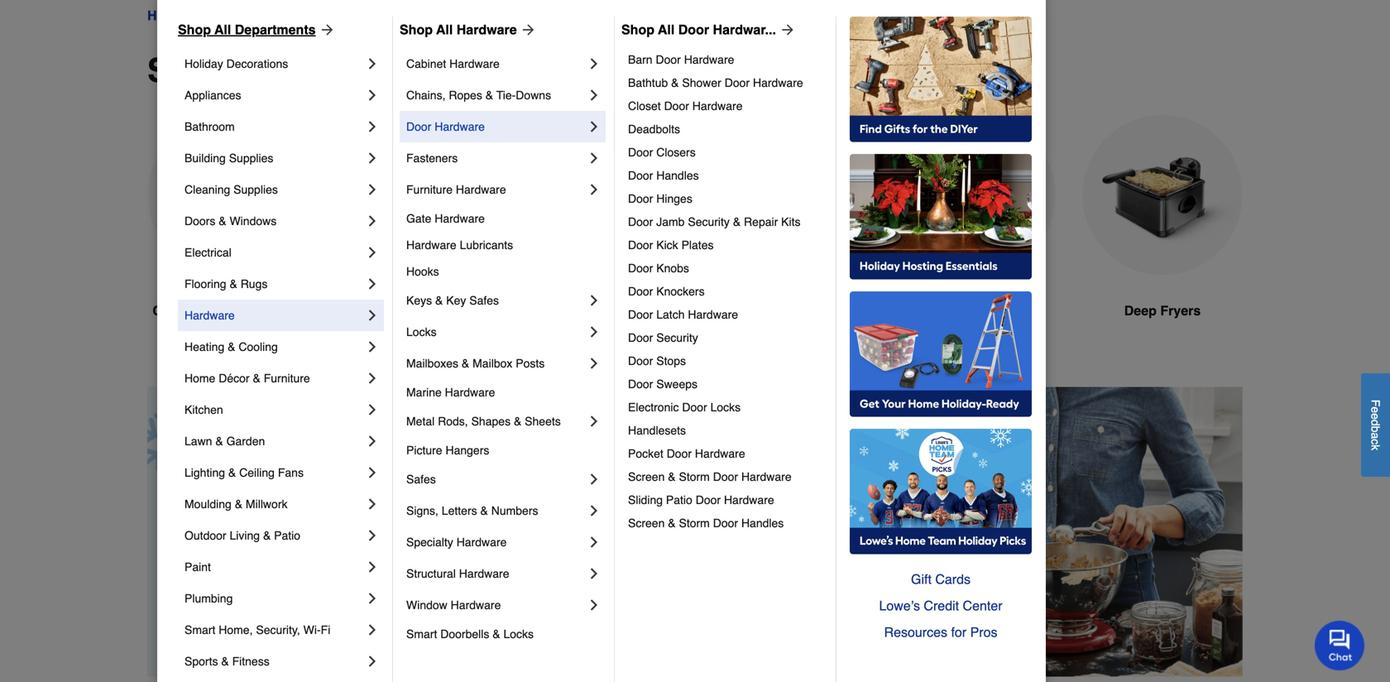 Task type: vqa. For each thing, say whether or not it's contained in the screenshot.
the Electrical Boxes & Covers
no



Task type: describe. For each thing, give the bounding box(es) containing it.
f e e d b a c k button
[[1362, 373, 1391, 477]]

1 horizontal spatial locks
[[504, 627, 534, 641]]

handlesets link
[[628, 419, 824, 442]]

a black and stainless steel countertop microwave. image
[[147, 115, 308, 275]]

chevron right image for sports & fitness
[[364, 653, 381, 670]]

sliding patio door hardware
[[628, 493, 774, 507]]

hardware link
[[185, 300, 364, 331]]

numbers
[[491, 504, 538, 517]]

a silver-colored new air portable ice maker. image
[[334, 115, 495, 275]]

storm for handles
[[679, 517, 710, 530]]

& left repair
[[733, 215, 741, 228]]

& down the pocket door hardware
[[668, 470, 676, 483]]

b
[[1370, 426, 1383, 432]]

a gray ninja blender. image
[[896, 115, 1056, 275]]

bathtub
[[628, 76, 668, 89]]

chevron right image for appliances
[[364, 87, 381, 103]]

lowe's
[[879, 598, 920, 613]]

chevron right image for flooring & rugs
[[364, 276, 381, 292]]

& down window hardware link on the bottom
[[493, 627, 500, 641]]

hardware up cabinet hardware link
[[457, 22, 517, 37]]

door inside door knockers link
[[628, 285, 653, 298]]

small appliances link
[[284, 6, 385, 26]]

chevron right image for door hardware
[[586, 118, 603, 135]]

gate
[[406, 212, 432, 225]]

door inside 'sliding patio door hardware' link
[[696, 493, 721, 507]]

bathroom
[[185, 120, 235, 133]]

portable ice makers link
[[334, 115, 495, 360]]

chevron right image for paint
[[364, 559, 381, 575]]

find gifts for the diyer. image
[[850, 17, 1032, 142]]

& left key
[[435, 294, 443, 307]]

supplies for building supplies
[[229, 151, 274, 165]]

& left millwork
[[235, 497, 243, 511]]

barn
[[628, 53, 653, 66]]

downs
[[516, 89, 551, 102]]

outdoor living & patio
[[185, 529, 301, 542]]

door closers link
[[628, 141, 824, 164]]

portable ice makers
[[353, 303, 477, 318]]

electronic door locks link
[[628, 396, 824, 419]]

fi
[[321, 623, 331, 637]]

gift cards link
[[850, 566, 1032, 593]]

latch
[[657, 308, 685, 321]]

home for home
[[147, 8, 184, 23]]

décor
[[219, 372, 250, 385]]

chevron right image for building supplies
[[364, 150, 381, 166]]

sweeps
[[657, 377, 698, 391]]

picture
[[406, 444, 443, 457]]

lighting & ceiling fans
[[185, 466, 304, 479]]

2 e from the top
[[1370, 413, 1383, 419]]

a gray and stainless steel ninja air fryer. image
[[709, 115, 869, 275]]

holiday hosting essentials. image
[[850, 154, 1032, 280]]

resources
[[884, 625, 948, 640]]

rods,
[[438, 415, 468, 428]]

portable
[[353, 303, 405, 318]]

& right sports
[[221, 655, 229, 668]]

& left rugs
[[230, 277, 237, 291]]

& left sheets
[[514, 415, 522, 428]]

door inside door latch hardware link
[[628, 308, 653, 321]]

moulding & millwork
[[185, 497, 288, 511]]

keys
[[406, 294, 432, 307]]

hardware down screen & storm door hardware link
[[724, 493, 774, 507]]

door inside door hinges link
[[628, 192, 653, 205]]

1 horizontal spatial arrow right image
[[1213, 524, 1229, 540]]

fryers
[[1161, 303, 1201, 318]]

0 horizontal spatial patio
[[274, 529, 301, 542]]

chevron right image for hardware
[[364, 307, 381, 324]]

knockers
[[657, 285, 705, 298]]

0 vertical spatial small
[[284, 8, 317, 23]]

locks inside 'link'
[[406, 325, 437, 339]]

hardware down signs, letters & numbers
[[457, 536, 507, 549]]

door inside door closers link
[[628, 146, 653, 159]]

microwaves
[[228, 303, 303, 318]]

pocket
[[628, 447, 664, 460]]

closet door hardware link
[[628, 94, 824, 118]]

0 vertical spatial handles
[[657, 169, 699, 182]]

arrow right image for shop all door hardwar...
[[776, 22, 796, 38]]

toaster
[[556, 303, 603, 318]]

bathtub & shower door hardware
[[628, 76, 803, 89]]

departments
[[235, 22, 316, 37]]

chevron right image for kitchen
[[364, 401, 381, 418]]

flooring & rugs
[[185, 277, 268, 291]]

smart home, security, wi-fi link
[[185, 614, 364, 646]]

building
[[185, 151, 226, 165]]

chevron right image for fasteners
[[586, 150, 603, 166]]

door inside pocket door hardware link
[[667, 447, 692, 460]]

metal
[[406, 415, 435, 428]]

door hinges
[[628, 192, 693, 205]]

fitness
[[232, 655, 270, 668]]

chevron right image for safes
[[586, 471, 603, 488]]

cabinet hardware
[[406, 57, 500, 70]]

smart for smart home, security, wi-fi
[[185, 623, 216, 637]]

credit
[[924, 598, 959, 613]]

gift cards
[[911, 572, 971, 587]]

hardware up screen & storm door hardware link
[[695, 447, 746, 460]]

deep fryers link
[[1083, 115, 1243, 360]]

toaster ovens
[[556, 303, 647, 318]]

& inside 'link'
[[462, 357, 470, 370]]

tie-
[[497, 89, 516, 102]]

arrow right image inside shop all hardware link
[[517, 22, 537, 38]]

heating
[[185, 340, 225, 353]]

arrow right image for shop all departments
[[316, 22, 336, 38]]

all for departments
[[215, 22, 231, 37]]

letters
[[442, 504, 477, 517]]

electrical link
[[185, 237, 364, 268]]

specialty
[[406, 536, 453, 549]]

lawn
[[185, 435, 212, 448]]

door inside screen & storm door hardware link
[[713, 470, 738, 483]]

1 e from the top
[[1370, 407, 1383, 413]]

hardware down ropes
[[435, 120, 485, 133]]

deep
[[1125, 303, 1157, 318]]

lawn & garden
[[185, 435, 265, 448]]

ovens
[[607, 303, 647, 318]]

& right doors
[[219, 214, 226, 228]]

door inside the electronic door locks link
[[682, 401, 707, 414]]

1 vertical spatial small
[[147, 51, 236, 89]]

kitchen
[[185, 403, 223, 416]]

structural hardware
[[406, 567, 509, 580]]

specialty hardware link
[[406, 526, 586, 558]]

shapes
[[471, 415, 511, 428]]

posts
[[516, 357, 545, 370]]

makers
[[431, 303, 477, 318]]

door knobs
[[628, 262, 689, 275]]

chevron right image for electrical
[[364, 244, 381, 261]]

hardware lubricants
[[406, 238, 513, 252]]

lighting
[[185, 466, 225, 479]]

a chefman stainless steel deep fryer. image
[[1083, 115, 1243, 275]]

cooling
[[239, 340, 278, 353]]

door inside door handles link
[[628, 169, 653, 182]]

door inside door hardware link
[[406, 120, 432, 133]]

closet door hardware
[[628, 99, 743, 113]]

hardware up the bathtub & shower door hardware
[[684, 53, 735, 66]]

chevron right image for lawn & garden
[[364, 433, 381, 449]]

screen for screen & storm door hardware
[[628, 470, 665, 483]]

& right "lawn"
[[216, 435, 223, 448]]

door inside door security link
[[628, 331, 653, 344]]

center
[[963, 598, 1003, 613]]

barn door hardware link
[[628, 48, 824, 71]]

door knockers
[[628, 285, 705, 298]]

electronic door locks
[[628, 401, 741, 414]]

all for door
[[658, 22, 675, 37]]

window
[[406, 598, 448, 612]]

paint
[[185, 560, 211, 574]]

signs, letters & numbers link
[[406, 495, 586, 526]]

& inside "link"
[[228, 466, 236, 479]]

shower
[[682, 76, 722, 89]]

smart home, security, wi-fi
[[185, 623, 331, 637]]

door inside closet door hardware link
[[664, 99, 689, 113]]

building supplies
[[185, 151, 274, 165]]

pocket door hardware
[[628, 447, 746, 460]]

ropes
[[449, 89, 482, 102]]

screen & storm door hardware
[[628, 470, 792, 483]]

door inside shop all door hardwar... link
[[679, 22, 709, 37]]

locks link
[[406, 316, 586, 348]]

security inside door security link
[[657, 331, 698, 344]]

holiday decorations
[[185, 57, 288, 70]]

window hardware link
[[406, 589, 586, 621]]

chevron right image for lighting & ceiling fans
[[364, 464, 381, 481]]

door inside door knobs "link"
[[628, 262, 653, 275]]



Task type: locate. For each thing, give the bounding box(es) containing it.
f
[[1370, 399, 1383, 407]]

shop all departments link
[[178, 20, 336, 40]]

chevron right image for locks
[[586, 324, 603, 340]]

bathroom link
[[185, 111, 364, 142]]

appliances right departments
[[320, 8, 385, 23]]

a stainless steel toaster oven. image
[[521, 115, 682, 275]]

smart inside smart doorbells & locks link
[[406, 627, 437, 641]]

plumbing link
[[185, 583, 364, 614]]

door stops link
[[628, 349, 824, 372]]

closers
[[657, 146, 696, 159]]

chevron right image for smart home, security, wi-fi
[[364, 622, 381, 638]]

shop for shop all departments
[[178, 22, 211, 37]]

door closers
[[628, 146, 696, 159]]

chevron right image for holiday decorations
[[364, 55, 381, 72]]

door security link
[[628, 326, 824, 349]]

1 horizontal spatial handles
[[742, 517, 784, 530]]

wi-
[[304, 623, 321, 637]]

door up 'barn door hardware'
[[679, 22, 709, 37]]

storm down "sliding patio door hardware"
[[679, 517, 710, 530]]

small up bathroom
[[147, 51, 236, 89]]

shop up the barn
[[622, 22, 655, 37]]

hardware
[[457, 22, 517, 37], [684, 53, 735, 66], [450, 57, 500, 70], [753, 76, 803, 89], [693, 99, 743, 113], [435, 120, 485, 133], [456, 183, 506, 196], [435, 212, 485, 225], [406, 238, 457, 252], [688, 308, 738, 321], [185, 309, 235, 322], [445, 386, 495, 399], [695, 447, 746, 460], [742, 470, 792, 483], [724, 493, 774, 507], [457, 536, 507, 549], [459, 567, 509, 580], [451, 598, 501, 612]]

doors
[[185, 214, 216, 228]]

handlesets
[[628, 424, 686, 437]]

building supplies link
[[185, 142, 364, 174]]

2 storm from the top
[[679, 517, 710, 530]]

furniture
[[406, 183, 453, 196], [264, 372, 310, 385]]

arrow right image inside shop all door hardwar... link
[[776, 22, 796, 38]]

security,
[[256, 623, 300, 637]]

1 vertical spatial furniture
[[264, 372, 310, 385]]

closet
[[628, 99, 661, 113]]

chevron right image for cleaning supplies
[[364, 181, 381, 198]]

2 vertical spatial locks
[[504, 627, 534, 641]]

screen down pocket
[[628, 470, 665, 483]]

1 horizontal spatial home
[[185, 372, 216, 385]]

door inside door jamb security & repair kits link
[[628, 215, 653, 228]]

kits
[[782, 215, 801, 228]]

smart up sports
[[185, 623, 216, 637]]

1 storm from the top
[[679, 470, 710, 483]]

screen for screen & storm door handles
[[628, 517, 665, 530]]

millwork
[[246, 497, 288, 511]]

2 screen from the top
[[628, 517, 665, 530]]

shop up cabinet
[[400, 22, 433, 37]]

chevron right image for signs, letters & numbers
[[586, 502, 603, 519]]

chevron right image for moulding & millwork
[[364, 496, 381, 512]]

arrow right image inside shop all departments link
[[316, 22, 336, 38]]

door inside door kick plates link
[[628, 238, 653, 252]]

& right "décor"
[[253, 372, 261, 385]]

door right the barn
[[656, 53, 681, 66]]

1 horizontal spatial furniture
[[406, 183, 453, 196]]

door up the door hinges
[[628, 169, 653, 182]]

locks
[[406, 325, 437, 339], [711, 401, 741, 414], [504, 627, 534, 641]]

outdoor
[[185, 529, 226, 542]]

door latch hardware
[[628, 308, 738, 321]]

smart doorbells & locks
[[406, 627, 534, 641]]

3 shop from the left
[[622, 22, 655, 37]]

door hardware
[[406, 120, 485, 133]]

chevron right image for metal rods, shapes & sheets
[[586, 413, 603, 430]]

1 all from the left
[[215, 22, 231, 37]]

1 vertical spatial home
[[185, 372, 216, 385]]

patio right sliding
[[666, 493, 693, 507]]

furniture down heating & cooling link
[[264, 372, 310, 385]]

shop all hardware
[[400, 22, 517, 37]]

1 vertical spatial patio
[[274, 529, 301, 542]]

chevron right image
[[364, 55, 381, 72], [586, 55, 603, 72], [364, 87, 381, 103], [586, 87, 603, 103], [364, 118, 381, 135], [364, 150, 381, 166], [364, 181, 381, 198], [586, 181, 603, 198], [364, 213, 381, 229], [364, 307, 381, 324], [586, 324, 603, 340], [364, 370, 381, 387], [364, 401, 381, 418], [586, 413, 603, 430], [364, 433, 381, 449], [364, 464, 381, 481], [586, 471, 603, 488], [364, 496, 381, 512], [364, 559, 381, 575], [586, 565, 603, 582], [364, 590, 381, 607], [586, 597, 603, 613], [364, 653, 381, 670]]

home for home décor & furniture
[[185, 372, 216, 385]]

sports & fitness link
[[185, 646, 364, 677]]

door inside door stops link
[[628, 354, 653, 368]]

door right closet
[[664, 99, 689, 113]]

hardware up hardware lubricants in the top of the page
[[435, 212, 485, 225]]

1 horizontal spatial arrow right image
[[776, 22, 796, 38]]

0 vertical spatial storm
[[679, 470, 710, 483]]

safes down picture
[[406, 473, 436, 486]]

0 vertical spatial arrow right image
[[517, 22, 537, 38]]

hardwar...
[[713, 22, 776, 37]]

0 vertical spatial small appliances
[[284, 8, 385, 23]]

1 vertical spatial arrow right image
[[1213, 524, 1229, 540]]

patio down moulding & millwork link
[[274, 529, 301, 542]]

0 horizontal spatial furniture
[[264, 372, 310, 385]]

small up the holiday decorations link
[[284, 8, 317, 23]]

0 horizontal spatial smart
[[185, 623, 216, 637]]

hardware down door knockers link
[[688, 308, 738, 321]]

metal rods, shapes & sheets
[[406, 415, 561, 428]]

0 vertical spatial home
[[147, 8, 184, 23]]

specialty hardware
[[406, 536, 507, 549]]

door down door handles
[[628, 192, 653, 205]]

& inside 'link'
[[671, 76, 679, 89]]

supplies up "windows"
[[234, 183, 278, 196]]

0 vertical spatial appliances link
[[199, 6, 269, 26]]

picture hangers link
[[406, 437, 603, 464]]

appliances link up holiday decorations at the left top of the page
[[199, 6, 269, 26]]

door inside 'screen & storm door handles' link
[[713, 517, 738, 530]]

arrow right image
[[517, 22, 537, 38], [1213, 524, 1229, 540]]

door down chains,
[[406, 120, 432, 133]]

gift
[[911, 572, 932, 587]]

hardware up closet door hardware link
[[753, 76, 803, 89]]

storm up "sliding patio door hardware"
[[679, 470, 710, 483]]

arrow right image
[[316, 22, 336, 38], [776, 22, 796, 38]]

supplies inside 'link'
[[229, 151, 274, 165]]

door down pocket door hardware link
[[713, 470, 738, 483]]

& left ceiling
[[228, 466, 236, 479]]

2 arrow right image from the left
[[776, 22, 796, 38]]

hardware up 'sliding patio door hardware' link at the bottom of the page
[[742, 470, 792, 483]]

smart for smart doorbells & locks
[[406, 627, 437, 641]]

& right living
[[263, 529, 271, 542]]

0 vertical spatial security
[[688, 215, 730, 228]]

hardware down mailboxes & mailbox posts
[[445, 386, 495, 399]]

1 vertical spatial security
[[657, 331, 698, 344]]

1 horizontal spatial smart
[[406, 627, 437, 641]]

repair
[[744, 215, 778, 228]]

3 all from the left
[[658, 22, 675, 37]]

hardware down the bathtub & shower door hardware
[[693, 99, 743, 113]]

all for hardware
[[436, 22, 453, 37]]

supplies up cleaning supplies
[[229, 151, 274, 165]]

2 all from the left
[[436, 22, 453, 37]]

arrow right image up the holiday decorations link
[[316, 22, 336, 38]]

shop all departments
[[178, 22, 316, 37]]

& down 'barn door hardware'
[[671, 76, 679, 89]]

1 horizontal spatial shop
[[400, 22, 433, 37]]

chevron right image for keys & key safes
[[586, 292, 603, 309]]

door down 'sweeps'
[[682, 401, 707, 414]]

screen & storm door handles
[[628, 517, 784, 530]]

shop for shop all hardware
[[400, 22, 433, 37]]

2 horizontal spatial shop
[[622, 22, 655, 37]]

hardware inside 'link'
[[753, 76, 803, 89]]

all up holiday decorations at the left top of the page
[[215, 22, 231, 37]]

chat invite button image
[[1315, 620, 1366, 671]]

door down deadbolts at the top left of page
[[628, 146, 653, 159]]

get your home holiday-ready. image
[[850, 291, 1032, 417]]

1 vertical spatial locks
[[711, 401, 741, 414]]

locks down ice on the left top of page
[[406, 325, 437, 339]]

flooring & rugs link
[[185, 268, 364, 300]]

locks down window hardware link on the bottom
[[504, 627, 534, 641]]

living
[[230, 529, 260, 542]]

chevron right image for chains, ropes & tie-downs
[[586, 87, 603, 103]]

0 vertical spatial patio
[[666, 493, 693, 507]]

small appliances up the holiday decorations link
[[284, 8, 385, 23]]

shop for shop all door hardwar...
[[622, 22, 655, 37]]

c
[[1370, 439, 1383, 445]]

key
[[446, 294, 466, 307]]

chevron right image for outdoor living & patio
[[364, 527, 381, 544]]

door inside bathtub & shower door hardware 'link'
[[725, 76, 750, 89]]

barn door hardware
[[628, 53, 735, 66]]

security inside door jamb security & repair kits link
[[688, 215, 730, 228]]

& left cooling
[[228, 340, 235, 353]]

handles down 'sliding patio door hardware' link at the bottom of the page
[[742, 517, 784, 530]]

appliances link down decorations
[[185, 79, 364, 111]]

chevron right image for bathroom
[[364, 118, 381, 135]]

hardware up hooks
[[406, 238, 457, 252]]

1 vertical spatial safes
[[406, 473, 436, 486]]

2 horizontal spatial all
[[658, 22, 675, 37]]

hangers
[[446, 444, 490, 457]]

home décor & furniture
[[185, 372, 310, 385]]

furniture up gate
[[406, 183, 453, 196]]

jamb
[[657, 215, 685, 228]]

appliances up holiday decorations at the left top of the page
[[199, 8, 269, 23]]

shop all door hardwar...
[[622, 22, 776, 37]]

&
[[671, 76, 679, 89], [486, 89, 493, 102], [219, 214, 226, 228], [733, 215, 741, 228], [230, 277, 237, 291], [435, 294, 443, 307], [228, 340, 235, 353], [462, 357, 470, 370], [253, 372, 261, 385], [514, 415, 522, 428], [216, 435, 223, 448], [228, 466, 236, 479], [668, 470, 676, 483], [235, 497, 243, 511], [481, 504, 488, 517], [668, 517, 676, 530], [263, 529, 271, 542], [493, 627, 500, 641], [221, 655, 229, 668]]

hardware up smart doorbells & locks
[[451, 598, 501, 612]]

holiday decorations link
[[185, 48, 364, 79]]

chains, ropes & tie-downs link
[[406, 79, 586, 111]]

1 horizontal spatial all
[[436, 22, 453, 37]]

e up d
[[1370, 407, 1383, 413]]

0 horizontal spatial safes
[[406, 473, 436, 486]]

chevron right image for doors & windows
[[364, 213, 381, 229]]

0 horizontal spatial shop
[[178, 22, 211, 37]]

door inside door sweeps link
[[628, 377, 653, 391]]

ceiling
[[239, 466, 275, 479]]

furniture inside home décor & furniture link
[[264, 372, 310, 385]]

0 vertical spatial locks
[[406, 325, 437, 339]]

hooks link
[[406, 258, 603, 285]]

door down 'sliding patio door hardware' link at the bottom of the page
[[713, 517, 738, 530]]

1 vertical spatial handles
[[742, 517, 784, 530]]

mailboxes & mailbox posts link
[[406, 348, 586, 379]]

all up the cabinet hardware
[[436, 22, 453, 37]]

lowe's home team holiday picks. image
[[850, 429, 1032, 555]]

furniture inside furniture hardware link
[[406, 183, 453, 196]]

k
[[1370, 445, 1383, 450]]

door hardware link
[[406, 111, 586, 142]]

0 vertical spatial safes
[[470, 294, 499, 307]]

lighting & ceiling fans link
[[185, 457, 364, 488]]

advertisement region
[[147, 387, 1243, 680]]

door left stops
[[628, 354, 653, 368]]

cabinet
[[406, 57, 446, 70]]

chevron right image for cabinet hardware
[[586, 55, 603, 72]]

hardware up window hardware link on the bottom
[[459, 567, 509, 580]]

appliances up bathroom
[[185, 89, 241, 102]]

door up the ovens
[[628, 285, 653, 298]]

doorbells
[[441, 627, 490, 641]]

paint link
[[185, 551, 364, 583]]

1 vertical spatial screen
[[628, 517, 665, 530]]

2 horizontal spatial locks
[[711, 401, 741, 414]]

chevron right image for mailboxes & mailbox posts
[[586, 355, 603, 372]]

cleaning supplies
[[185, 183, 278, 196]]

countertop microwaves
[[153, 303, 303, 318]]

hooks
[[406, 265, 439, 278]]

storm for hardware
[[679, 470, 710, 483]]

door down screen & storm door hardware
[[696, 493, 721, 507]]

garden
[[226, 435, 265, 448]]

shop up holiday
[[178, 22, 211, 37]]

doors & windows
[[185, 214, 277, 228]]

1 screen from the top
[[628, 470, 665, 483]]

handles down 'closers'
[[657, 169, 699, 182]]

2 shop from the left
[[400, 22, 433, 37]]

sliding patio door hardware link
[[628, 488, 824, 512]]

chevron right image for window hardware
[[586, 597, 603, 613]]

0 vertical spatial supplies
[[229, 151, 274, 165]]

moulding & millwork link
[[185, 488, 364, 520]]

chevron right image for heating & cooling
[[364, 339, 381, 355]]

marine
[[406, 386, 442, 399]]

home,
[[219, 623, 253, 637]]

screen & storm door handles link
[[628, 512, 824, 535]]

blenders link
[[896, 115, 1056, 360]]

screen down sliding
[[628, 517, 665, 530]]

& left the tie-
[[486, 89, 493, 102]]

door left latch
[[628, 308, 653, 321]]

0 horizontal spatial all
[[215, 22, 231, 37]]

all up 'barn door hardware'
[[658, 22, 675, 37]]

kitchen link
[[185, 394, 364, 425]]

chevron right image for plumbing
[[364, 590, 381, 607]]

0 horizontal spatial small
[[147, 51, 236, 89]]

door left kick
[[628, 238, 653, 252]]

keys & key safes
[[406, 294, 499, 307]]

sports & fitness
[[185, 655, 270, 668]]

hardware down "flooring"
[[185, 309, 235, 322]]

0 horizontal spatial arrow right image
[[517, 22, 537, 38]]

door up door stops
[[628, 331, 653, 344]]

smart down the window
[[406, 627, 437, 641]]

& down "sliding patio door hardware"
[[668, 517, 676, 530]]

0 vertical spatial screen
[[628, 470, 665, 483]]

safes right key
[[470, 294, 499, 307]]

chains,
[[406, 89, 446, 102]]

supplies for cleaning supplies
[[234, 183, 278, 196]]

chevron right image for home décor & furniture
[[364, 370, 381, 387]]

hardware down fasteners link
[[456, 183, 506, 196]]

door down barn door hardware link
[[725, 76, 750, 89]]

& right the letters
[[481, 504, 488, 517]]

door up electronic
[[628, 377, 653, 391]]

chevron right image for structural hardware
[[586, 565, 603, 582]]

1 arrow right image from the left
[[316, 22, 336, 38]]

signs, letters & numbers
[[406, 504, 538, 517]]

locks down door sweeps link in the bottom of the page
[[711, 401, 741, 414]]

1 vertical spatial small appliances
[[147, 51, 420, 89]]

chevron right image for specialty hardware
[[586, 534, 603, 550]]

smart inside smart home, security, wi-fi link
[[185, 623, 216, 637]]

rugs
[[241, 277, 268, 291]]

small appliances down departments
[[147, 51, 420, 89]]

security down door latch hardware
[[657, 331, 698, 344]]

door inside barn door hardware link
[[656, 53, 681, 66]]

door left knobs
[[628, 262, 653, 275]]

door down handlesets
[[667, 447, 692, 460]]

0 horizontal spatial arrow right image
[[316, 22, 336, 38]]

flooring
[[185, 277, 226, 291]]

hardware up chains, ropes & tie-downs
[[450, 57, 500, 70]]

arrow right image up barn door hardware link
[[776, 22, 796, 38]]

shop all door hardwar... link
[[622, 20, 796, 40]]

chevron right image
[[586, 118, 603, 135], [586, 150, 603, 166], [364, 244, 381, 261], [364, 276, 381, 292], [586, 292, 603, 309], [364, 339, 381, 355], [586, 355, 603, 372], [586, 502, 603, 519], [364, 527, 381, 544], [586, 534, 603, 550], [364, 622, 381, 638]]

1 horizontal spatial safes
[[470, 294, 499, 307]]

0 horizontal spatial locks
[[406, 325, 437, 339]]

chevron right image for furniture hardware
[[586, 181, 603, 198]]

& left mailbox
[[462, 357, 470, 370]]

door left jamb
[[628, 215, 653, 228]]

security up plates
[[688, 215, 730, 228]]

lubricants
[[460, 238, 513, 252]]

deadbolts
[[628, 123, 680, 136]]

1 horizontal spatial patio
[[666, 493, 693, 507]]

home décor & furniture link
[[185, 363, 364, 394]]

1 shop from the left
[[178, 22, 211, 37]]

1 horizontal spatial small
[[284, 8, 317, 23]]

1 vertical spatial supplies
[[234, 183, 278, 196]]

1 vertical spatial appliances link
[[185, 79, 364, 111]]

1 vertical spatial storm
[[679, 517, 710, 530]]

e up b
[[1370, 413, 1383, 419]]

0 horizontal spatial handles
[[657, 169, 699, 182]]

shop all hardware link
[[400, 20, 537, 40]]

door latch hardware link
[[628, 303, 824, 326]]

f e e d b a c k
[[1370, 399, 1383, 450]]

lawn & garden link
[[185, 425, 364, 457]]

appliances down the small appliances link
[[244, 51, 420, 89]]

0 vertical spatial furniture
[[406, 183, 453, 196]]

0 horizontal spatial home
[[147, 8, 184, 23]]



